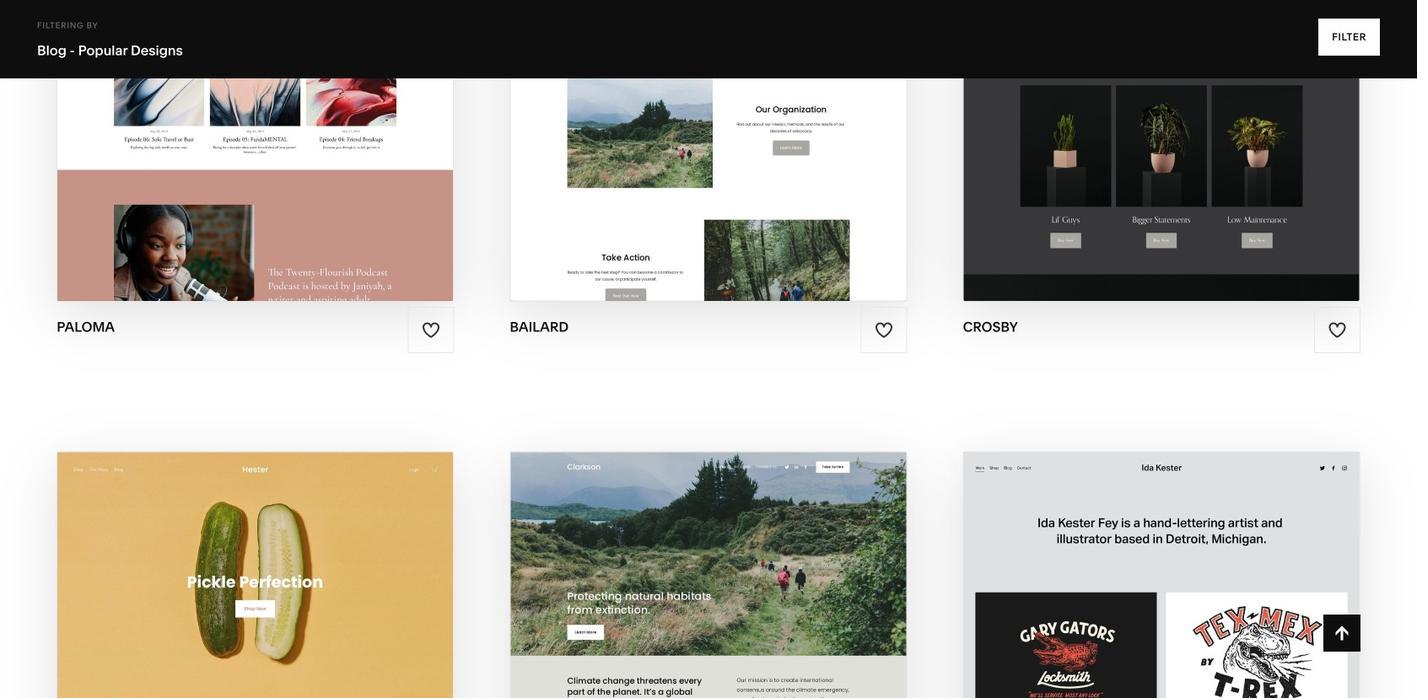 Task type: describe. For each thing, give the bounding box(es) containing it.
hester image
[[58, 453, 453, 699]]

clarkson image
[[511, 453, 907, 699]]

paloma image
[[58, 0, 453, 301]]

add crosby to your favorites list image
[[1328, 321, 1347, 339]]

kester image
[[964, 453, 1360, 699]]



Task type: vqa. For each thing, say whether or not it's contained in the screenshot.
creators
no



Task type: locate. For each thing, give the bounding box(es) containing it.
bailard image
[[511, 0, 907, 301]]

back to top image
[[1333, 624, 1351, 643]]

add paloma to your favorites list image
[[422, 321, 440, 339]]

crosby image
[[964, 0, 1360, 301]]

add bailard to your favorites list image
[[875, 321, 893, 339]]



